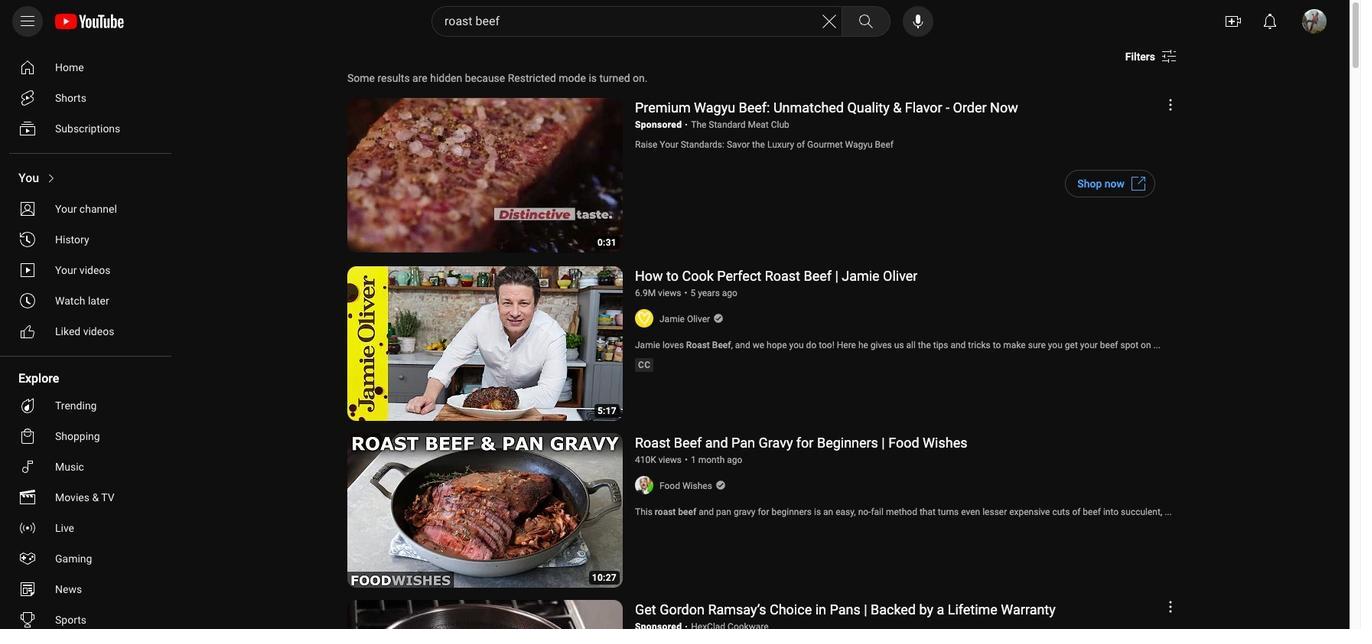 Task type: vqa. For each thing, say whether or not it's contained in the screenshot.
3rd option from the bottom
yes



Task type: locate. For each thing, give the bounding box(es) containing it.
None text field
[[1126, 51, 1156, 63], [1078, 178, 1125, 190], [1126, 51, 1156, 63], [1078, 178, 1125, 190]]

None search field
[[404, 6, 894, 37]]

5 minutes, 17 seconds element
[[598, 406, 617, 416]]

1 go to channel image from the top
[[635, 309, 654, 328]]

13 option from the top
[[9, 482, 165, 513]]

0 vertical spatial go to channel image
[[635, 309, 654, 328]]

10 minutes, 27 seconds element
[[592, 573, 617, 582]]

Search text field
[[445, 11, 820, 31]]

1 vertical spatial go to channel image
[[635, 476, 654, 494]]

5 option from the top
[[9, 194, 165, 224]]

17 option from the top
[[9, 605, 165, 629]]

2 go to channel image from the top
[[635, 476, 654, 494]]

8 option from the top
[[9, 285, 165, 316]]

roast beef and pan gravy for beginners | food wishes by food wishes 410,573 views 1 month ago 10 minutes, 27 seconds element
[[635, 435, 968, 451]]

go to channel image for the roast beef and pan gravy for beginners | food wishes by food wishes 410,573 views 1 month ago 10 minutes, 27 seconds element
[[635, 476, 654, 494]]

option
[[9, 52, 165, 83], [9, 83, 165, 113], [9, 113, 165, 144], [9, 163, 165, 194], [9, 194, 165, 224], [9, 224, 165, 255], [9, 255, 165, 285], [9, 285, 165, 316], [9, 316, 165, 347], [9, 390, 165, 421], [9, 421, 165, 452], [9, 452, 165, 482], [9, 482, 165, 513], [9, 513, 165, 543], [9, 543, 165, 574], [9, 574, 165, 605], [9, 605, 165, 629]]

4 option from the top
[[9, 163, 165, 194]]

1 option from the top
[[9, 52, 165, 83]]

go to channel image for "how to cook perfect roast beef | jamie oliver by jamie oliver 6,951,829 views 5 years ago 5 minutes, 17 seconds" element
[[635, 309, 654, 328]]

go to channel image
[[635, 309, 654, 328], [635, 476, 654, 494]]

avatar image image
[[1303, 9, 1327, 34]]



Task type: describe. For each thing, give the bounding box(es) containing it.
15 option from the top
[[9, 543, 165, 574]]

16 option from the top
[[9, 574, 165, 605]]

14 option from the top
[[9, 513, 165, 543]]

10 option from the top
[[9, 390, 165, 421]]

how to cook perfect roast beef | jamie oliver by jamie oliver 6,951,829 views 5 years ago 5 minutes, 17 seconds element
[[635, 268, 918, 284]]

31 seconds element
[[598, 238, 617, 247]]

9 option from the top
[[9, 316, 165, 347]]

7 option from the top
[[9, 255, 165, 285]]

6 option from the top
[[9, 224, 165, 255]]

11 option from the top
[[9, 421, 165, 452]]

3 option from the top
[[9, 113, 165, 144]]

2 option from the top
[[9, 83, 165, 113]]

12 option from the top
[[9, 452, 165, 482]]



